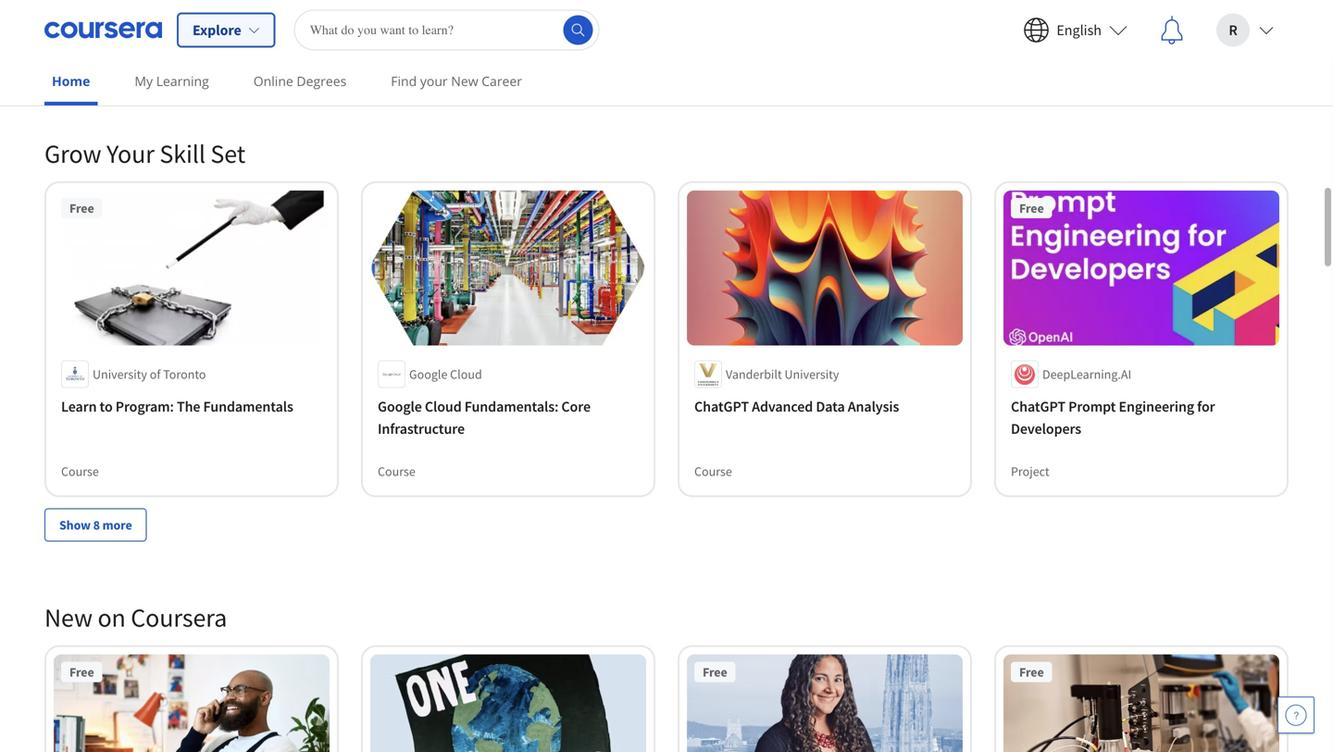 Task type: describe. For each thing, give the bounding box(es) containing it.
infrastructure
[[378, 420, 465, 438]]

help center image
[[1285, 705, 1307, 727]]

degrees
[[297, 72, 347, 90]]

find your new career
[[391, 72, 522, 90]]

deeplearning.ai
[[1043, 366, 1132, 383]]

cloud for google cloud
[[450, 366, 482, 383]]

analysis
[[848, 398, 899, 416]]

more
[[102, 517, 132, 534]]

learn
[[61, 398, 97, 416]]

chatgpt advanced data analysis link
[[694, 396, 956, 418]]

vanderbilt
[[726, 366, 782, 383]]

fundamentals:
[[465, 398, 559, 416]]

2 university from the left
[[785, 366, 839, 383]]

chatgpt prompt engineering for developers link
[[1011, 396, 1272, 440]]

to
[[100, 398, 113, 416]]

your
[[420, 72, 448, 90]]

home
[[52, 72, 90, 90]]

program:
[[115, 398, 174, 416]]

show 8 more button
[[44, 509, 147, 542]]

new inside find your new career link
[[451, 72, 478, 90]]

coursera image
[[44, 15, 162, 45]]

career
[[482, 72, 522, 90]]

toronto
[[163, 366, 206, 383]]

r
[[1229, 21, 1238, 39]]

chatgpt advanced data analysis
[[694, 398, 899, 416]]

grow your skill set collection element
[[33, 107, 1300, 572]]

grow
[[44, 137, 101, 170]]

coursera
[[131, 602, 227, 634]]

english button
[[1009, 0, 1143, 60]]

advanced
[[752, 398, 813, 416]]

explore button
[[177, 12, 276, 48]]

on
[[98, 602, 126, 634]]

developers
[[1011, 420, 1081, 438]]

the
[[177, 398, 200, 416]]

learn to program: the fundamentals link
[[61, 396, 322, 418]]

set
[[211, 137, 245, 170]]

show 8 more
[[59, 517, 132, 534]]

r button
[[1202, 0, 1289, 60]]

find your new career link
[[384, 60, 530, 102]]



Task type: vqa. For each thing, say whether or not it's contained in the screenshot.
google
yes



Task type: locate. For each thing, give the bounding box(es) containing it.
show
[[59, 517, 91, 534]]

university up "chatgpt advanced data analysis" link
[[785, 366, 839, 383]]

cloud
[[450, 366, 482, 383], [425, 398, 462, 416]]

university of toronto
[[93, 366, 206, 383]]

2 course from the left
[[378, 463, 416, 480]]

1 course from the left
[[61, 463, 99, 480]]

0 horizontal spatial university
[[93, 366, 147, 383]]

skill
[[160, 137, 205, 170]]

0 horizontal spatial course
[[61, 463, 99, 480]]

core
[[561, 398, 591, 416]]

free
[[69, 200, 94, 217], [1019, 200, 1044, 217], [69, 664, 94, 681], [703, 664, 727, 681], [1019, 664, 1044, 681]]

english
[[1057, 21, 1102, 39]]

1 horizontal spatial new
[[451, 72, 478, 90]]

chatgpt inside chatgpt prompt engineering for developers
[[1011, 398, 1066, 416]]

0 horizontal spatial chatgpt
[[694, 398, 749, 416]]

learn to program: the fundamentals
[[61, 398, 293, 416]]

grow your skill set
[[44, 137, 245, 170]]

my learning link
[[127, 60, 216, 102]]

1 vertical spatial cloud
[[425, 398, 462, 416]]

chatgpt inside "chatgpt advanced data analysis" link
[[694, 398, 749, 416]]

prompt
[[1069, 398, 1116, 416]]

google cloud
[[409, 366, 482, 383]]

fundamentals
[[203, 398, 293, 416]]

1 horizontal spatial chatgpt
[[1011, 398, 1066, 416]]

What do you want to learn? text field
[[294, 10, 600, 50]]

1 vertical spatial new
[[44, 602, 93, 634]]

explore
[[193, 21, 241, 39]]

online degrees
[[253, 72, 347, 90]]

1 chatgpt from the left
[[694, 398, 749, 416]]

my learning
[[135, 72, 209, 90]]

cloud up google cloud fundamentals: core infrastructure
[[450, 366, 482, 383]]

new right your
[[451, 72, 478, 90]]

2 chatgpt from the left
[[1011, 398, 1066, 416]]

google for google cloud fundamentals: core infrastructure
[[378, 398, 422, 416]]

cloud for google cloud fundamentals: core infrastructure
[[425, 398, 462, 416]]

course for learn to program: the fundamentals
[[61, 463, 99, 480]]

vanderbilt university
[[726, 366, 839, 383]]

1 university from the left
[[93, 366, 147, 383]]

engineering
[[1119, 398, 1194, 416]]

new left on
[[44, 602, 93, 634]]

course for google cloud fundamentals: core infrastructure
[[378, 463, 416, 480]]

1 horizontal spatial university
[[785, 366, 839, 383]]

your
[[106, 137, 155, 170]]

2 horizontal spatial course
[[694, 463, 732, 480]]

0 vertical spatial cloud
[[450, 366, 482, 383]]

chatgpt
[[694, 398, 749, 416], [1011, 398, 1066, 416]]

3 course from the left
[[694, 463, 732, 480]]

home link
[[44, 60, 98, 106]]

chatgpt down vanderbilt
[[694, 398, 749, 416]]

1 vertical spatial google
[[378, 398, 422, 416]]

chatgpt prompt engineering for developers
[[1011, 398, 1215, 438]]

course for chatgpt advanced data analysis
[[694, 463, 732, 480]]

chatgpt for chatgpt prompt engineering for developers
[[1011, 398, 1066, 416]]

0 horizontal spatial new
[[44, 602, 93, 634]]

new on coursera
[[44, 602, 227, 634]]

0 vertical spatial new
[[451, 72, 478, 90]]

new inside new on coursera collection element
[[44, 602, 93, 634]]

for
[[1197, 398, 1215, 416]]

cloud inside google cloud fundamentals: core infrastructure
[[425, 398, 462, 416]]

0 vertical spatial google
[[409, 366, 448, 383]]

online
[[253, 72, 293, 90]]

find
[[391, 72, 417, 90]]

recently viewed courses and specializations collection element
[[33, 0, 1300, 107]]

google inside google cloud fundamentals: core infrastructure
[[378, 398, 422, 416]]

chatgpt up developers
[[1011, 398, 1066, 416]]

course
[[61, 463, 99, 480], [378, 463, 416, 480], [694, 463, 732, 480]]

my
[[135, 72, 153, 90]]

cloud up the infrastructure
[[425, 398, 462, 416]]

learning
[[156, 72, 209, 90]]

university
[[93, 366, 147, 383], [785, 366, 839, 383]]

8
[[93, 517, 100, 534]]

None search field
[[294, 10, 600, 50]]

online degrees link
[[246, 60, 354, 102]]

new on coursera collection element
[[33, 572, 1300, 753]]

chatgpt for chatgpt advanced data analysis
[[694, 398, 749, 416]]

google
[[409, 366, 448, 383], [378, 398, 422, 416]]

of
[[150, 366, 161, 383]]

google for google cloud
[[409, 366, 448, 383]]

new
[[451, 72, 478, 90], [44, 602, 93, 634]]

university up to
[[93, 366, 147, 383]]

google cloud fundamentals: core infrastructure link
[[378, 396, 639, 440]]

project
[[1011, 463, 1050, 480]]

data
[[816, 398, 845, 416]]

google cloud fundamentals: core infrastructure
[[378, 398, 591, 438]]

1 horizontal spatial course
[[378, 463, 416, 480]]



